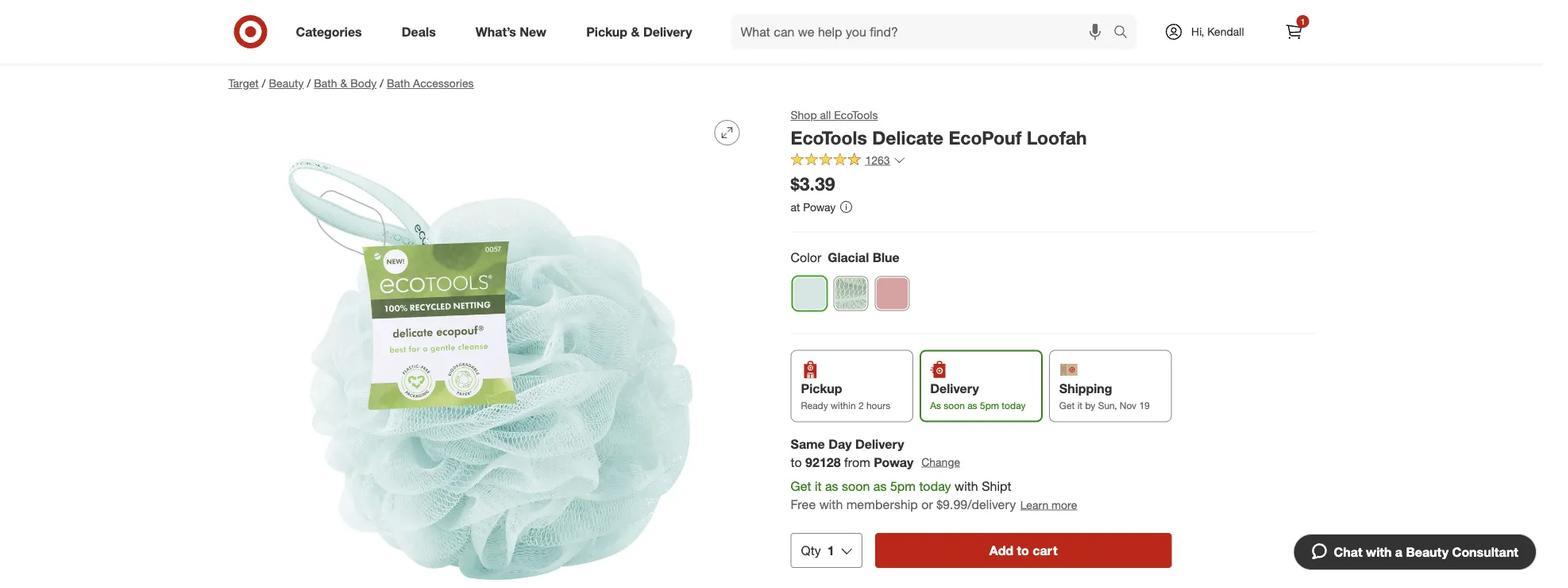 Task type: locate. For each thing, give the bounding box(es) containing it.
1 horizontal spatial it
[[1078, 399, 1083, 411]]

&
[[631, 24, 640, 39], [340, 76, 347, 90]]

2 horizontal spatial as
[[968, 399, 978, 411]]

sun,
[[1098, 399, 1117, 411]]

what's new
[[476, 24, 547, 39]]

glacial
[[828, 249, 869, 265]]

0 horizontal spatial soon
[[842, 479, 870, 494]]

target link
[[228, 76, 259, 90]]

1 horizontal spatial get
[[1060, 399, 1075, 411]]

delivery for pickup & delivery
[[643, 24, 692, 39]]

poway for at poway
[[803, 200, 836, 214]]

5pm right the as
[[980, 399, 999, 411]]

color
[[791, 249, 822, 265]]

1 vertical spatial get
[[791, 479, 811, 494]]

/
[[262, 76, 266, 90], [307, 76, 311, 90], [380, 76, 384, 90]]

0 horizontal spatial &
[[340, 76, 347, 90]]

pickup for &
[[586, 24, 628, 39]]

0 horizontal spatial it
[[815, 479, 822, 494]]

delivery as soon as 5pm today
[[930, 381, 1026, 411]]

hours
[[867, 399, 891, 411]]

search button
[[1107, 14, 1145, 52]]

0 horizontal spatial today
[[919, 479, 951, 494]]

with
[[955, 479, 978, 494], [820, 497, 843, 512], [1366, 544, 1392, 560]]

with left a
[[1366, 544, 1392, 560]]

0 horizontal spatial to
[[791, 454, 802, 470]]

pickup up ready
[[801, 381, 842, 396]]

as up membership
[[874, 479, 887, 494]]

0 vertical spatial it
[[1078, 399, 1083, 411]]

1 vertical spatial delivery
[[930, 381, 979, 396]]

glacial blue image
[[793, 277, 827, 310]]

0 vertical spatial poway
[[803, 200, 836, 214]]

0 vertical spatial &
[[631, 24, 640, 39]]

0 horizontal spatial get
[[791, 479, 811, 494]]

beauty right a
[[1406, 544, 1449, 560]]

to right add
[[1017, 542, 1029, 558]]

poway for from poway
[[874, 454, 914, 470]]

get left by
[[1060, 399, 1075, 411]]

beauty inside button
[[1406, 544, 1449, 560]]

search
[[1107, 25, 1145, 41]]

poway
[[803, 200, 836, 214], [874, 454, 914, 470]]

1 vertical spatial 1
[[828, 542, 835, 558]]

2 horizontal spatial with
[[1366, 544, 1392, 560]]

1 vertical spatial soon
[[842, 479, 870, 494]]

1 vertical spatial beauty
[[1406, 544, 1449, 560]]

0 horizontal spatial 5pm
[[890, 479, 916, 494]]

deals
[[402, 24, 436, 39]]

1 vertical spatial &
[[340, 76, 347, 90]]

today inside delivery as soon as 5pm today
[[1002, 399, 1026, 411]]

0 horizontal spatial as
[[825, 479, 839, 494]]

1 horizontal spatial 5pm
[[980, 399, 999, 411]]

pickup inside pickup ready within 2 hours
[[801, 381, 842, 396]]

/ right body
[[380, 76, 384, 90]]

it
[[1078, 399, 1083, 411], [815, 479, 822, 494]]

bath left body
[[314, 76, 337, 90]]

2 vertical spatial with
[[1366, 544, 1392, 560]]

0 vertical spatial soon
[[944, 399, 965, 411]]

1
[[1301, 16, 1305, 26], [828, 542, 835, 558]]

0 vertical spatial get
[[1060, 399, 1075, 411]]

1 vertical spatial pickup
[[801, 381, 842, 396]]

1 horizontal spatial bath
[[387, 76, 410, 90]]

shop
[[791, 108, 817, 122]]

beauty link
[[269, 76, 304, 90]]

it inside shipping get it by sun, nov 19
[[1078, 399, 1083, 411]]

0 horizontal spatial bath
[[314, 76, 337, 90]]

nov
[[1120, 399, 1137, 411]]

as
[[968, 399, 978, 411], [825, 479, 839, 494], [874, 479, 887, 494]]

0 horizontal spatial /
[[262, 76, 266, 90]]

$3.39
[[791, 173, 835, 195]]

soon
[[944, 399, 965, 411], [842, 479, 870, 494]]

0 horizontal spatial delivery
[[643, 24, 692, 39]]

with up $9.99/delivery
[[955, 479, 978, 494]]

poway down the $3.39
[[803, 200, 836, 214]]

beauty
[[269, 76, 304, 90], [1406, 544, 1449, 560]]

with inside button
[[1366, 544, 1392, 560]]

a
[[1396, 544, 1403, 560]]

/ right 'target'
[[262, 76, 266, 90]]

0 vertical spatial ecotools
[[834, 108, 878, 122]]

today left by
[[1002, 399, 1026, 411]]

1 horizontal spatial poway
[[874, 454, 914, 470]]

2 horizontal spatial delivery
[[930, 381, 979, 396]]

1 horizontal spatial delivery
[[856, 436, 904, 452]]

soon right the as
[[944, 399, 965, 411]]

green fig image
[[835, 277, 868, 310]]

1 horizontal spatial soon
[[944, 399, 965, 411]]

get inside the get it as soon as 5pm today with shipt free with membership or $9.99/delivery learn more
[[791, 479, 811, 494]]

cart
[[1033, 542, 1058, 558]]

get up "free"
[[791, 479, 811, 494]]

1 horizontal spatial &
[[631, 24, 640, 39]]

1 right "qty"
[[828, 542, 835, 558]]

5pm up membership
[[890, 479, 916, 494]]

get
[[1060, 399, 1075, 411], [791, 479, 811, 494]]

1 bath from the left
[[314, 76, 337, 90]]

delivery
[[643, 24, 692, 39], [930, 381, 979, 396], [856, 436, 904, 452]]

qty 1
[[801, 542, 835, 558]]

0 vertical spatial beauty
[[269, 76, 304, 90]]

change button
[[921, 453, 961, 471]]

it left by
[[1078, 399, 1083, 411]]

1 vertical spatial it
[[815, 479, 822, 494]]

target
[[228, 76, 259, 90]]

target / beauty / bath & body / bath accessories
[[228, 76, 474, 90]]

2 / from the left
[[307, 76, 311, 90]]

1 horizontal spatial pickup
[[801, 381, 842, 396]]

0 horizontal spatial pickup
[[586, 24, 628, 39]]

1 horizontal spatial today
[[1002, 399, 1026, 411]]

pickup right new
[[586, 24, 628, 39]]

ecotools
[[834, 108, 878, 122], [791, 126, 867, 149]]

2 horizontal spatial /
[[380, 76, 384, 90]]

all
[[820, 108, 831, 122]]

what's
[[476, 24, 516, 39]]

delivery inside pickup & delivery link
[[643, 24, 692, 39]]

pink image
[[876, 277, 909, 310]]

ecotools delicate ecopouf loofah, 1 of 11 image
[[228, 107, 753, 583]]

poway right from
[[874, 454, 914, 470]]

to down the 'same'
[[791, 454, 802, 470]]

ecotools down all
[[791, 126, 867, 149]]

what's new link
[[462, 14, 567, 49]]

What can we help you find? suggestions appear below search field
[[731, 14, 1118, 49]]

hi,
[[1192, 25, 1205, 39]]

0 horizontal spatial with
[[820, 497, 843, 512]]

0 horizontal spatial 1
[[828, 542, 835, 558]]

accessories
[[413, 76, 474, 90]]

shipt
[[982, 479, 1012, 494]]

shipping get it by sun, nov 19
[[1060, 381, 1150, 411]]

1 vertical spatial today
[[919, 479, 951, 494]]

/ right beauty link
[[307, 76, 311, 90]]

1 horizontal spatial with
[[955, 479, 978, 494]]

0 horizontal spatial poway
[[803, 200, 836, 214]]

1 vertical spatial 5pm
[[890, 479, 916, 494]]

1 horizontal spatial to
[[1017, 542, 1029, 558]]

today
[[1002, 399, 1026, 411], [919, 479, 951, 494]]

learn more button
[[1020, 496, 1078, 514]]

1 link
[[1277, 14, 1312, 49]]

bath right body
[[387, 76, 410, 90]]

5pm inside the get it as soon as 5pm today with shipt free with membership or $9.99/delivery learn more
[[890, 479, 916, 494]]

0 vertical spatial pickup
[[586, 24, 628, 39]]

at poway
[[791, 200, 836, 214]]

3 / from the left
[[380, 76, 384, 90]]

1 horizontal spatial 1
[[1301, 16, 1305, 26]]

shipping
[[1060, 381, 1113, 396]]

1 horizontal spatial /
[[307, 76, 311, 90]]

0 vertical spatial delivery
[[643, 24, 692, 39]]

5pm
[[980, 399, 999, 411], [890, 479, 916, 494]]

body
[[350, 76, 377, 90]]

pickup
[[586, 24, 628, 39], [801, 381, 842, 396]]

2 vertical spatial delivery
[[856, 436, 904, 452]]

add to cart button
[[875, 533, 1172, 568]]

categories link
[[282, 14, 382, 49]]

as right the as
[[968, 399, 978, 411]]

1 vertical spatial poway
[[874, 454, 914, 470]]

ecotools right all
[[834, 108, 878, 122]]

to inside button
[[1017, 542, 1029, 558]]

it up "free"
[[815, 479, 822, 494]]

same day delivery
[[791, 436, 904, 452]]

1263 link
[[791, 152, 906, 171]]

beauty right 'target'
[[269, 76, 304, 90]]

free
[[791, 497, 816, 512]]

0 horizontal spatial beauty
[[269, 76, 304, 90]]

0 vertical spatial 5pm
[[980, 399, 999, 411]]

bath
[[314, 76, 337, 90], [387, 76, 410, 90]]

chat with a beauty consultant button
[[1294, 534, 1537, 570]]

0 vertical spatial today
[[1002, 399, 1026, 411]]

as inside delivery as soon as 5pm today
[[968, 399, 978, 411]]

today up or
[[919, 479, 951, 494]]

1 right 'kendall'
[[1301, 16, 1305, 26]]

qty
[[801, 542, 821, 558]]

learn
[[1021, 498, 1049, 512]]

as
[[930, 399, 941, 411]]

1 vertical spatial with
[[820, 497, 843, 512]]

1 vertical spatial to
[[1017, 542, 1029, 558]]

to
[[791, 454, 802, 470], [1017, 542, 1029, 558]]

soon down from
[[842, 479, 870, 494]]

with right "free"
[[820, 497, 843, 512]]

1 horizontal spatial beauty
[[1406, 544, 1449, 560]]

as down 92128
[[825, 479, 839, 494]]



Task type: vqa. For each thing, say whether or not it's contained in the screenshot.
the EcoTools Delicate EcoPouf Loofah, 1 of 11 IMAGE
yes



Task type: describe. For each thing, give the bounding box(es) containing it.
add to cart
[[990, 542, 1058, 558]]

1 vertical spatial ecotools
[[791, 126, 867, 149]]

deals link
[[388, 14, 456, 49]]

from poway
[[844, 454, 914, 470]]

more
[[1052, 498, 1077, 512]]

add
[[990, 542, 1014, 558]]

5pm inside delivery as soon as 5pm today
[[980, 399, 999, 411]]

92128
[[806, 454, 841, 470]]

to 92128
[[791, 454, 841, 470]]

shop all ecotools ecotools delicate ecopouf loofah
[[791, 108, 1087, 149]]

2 bath from the left
[[387, 76, 410, 90]]

chat with a beauty consultant
[[1334, 544, 1519, 560]]

1 / from the left
[[262, 76, 266, 90]]

it inside the get it as soon as 5pm today with shipt free with membership or $9.99/delivery learn more
[[815, 479, 822, 494]]

$9.99/delivery
[[937, 497, 1016, 512]]

0 vertical spatial with
[[955, 479, 978, 494]]

hi, kendall
[[1192, 25, 1244, 39]]

or
[[922, 497, 933, 512]]

delicate
[[872, 126, 944, 149]]

delivery inside delivery as soon as 5pm today
[[930, 381, 979, 396]]

delivery for same day delivery
[[856, 436, 904, 452]]

get it as soon as 5pm today with shipt free with membership or $9.99/delivery learn more
[[791, 479, 1077, 512]]

loofah
[[1027, 126, 1087, 149]]

soon inside delivery as soon as 5pm today
[[944, 399, 965, 411]]

membership
[[847, 497, 918, 512]]

soon inside the get it as soon as 5pm today with shipt free with membership or $9.99/delivery learn more
[[842, 479, 870, 494]]

change
[[922, 455, 961, 469]]

bath & body link
[[314, 76, 377, 90]]

same
[[791, 436, 825, 452]]

from
[[844, 454, 871, 470]]

pickup & delivery link
[[573, 14, 712, 49]]

2
[[859, 399, 864, 411]]

blue
[[873, 249, 900, 265]]

pickup ready within 2 hours
[[801, 381, 891, 411]]

get inside shipping get it by sun, nov 19
[[1060, 399, 1075, 411]]

today inside the get it as soon as 5pm today with shipt free with membership or $9.99/delivery learn more
[[919, 479, 951, 494]]

within
[[831, 399, 856, 411]]

pickup for ready
[[801, 381, 842, 396]]

by
[[1085, 399, 1096, 411]]

consultant
[[1453, 544, 1519, 560]]

categories
[[296, 24, 362, 39]]

color glacial blue
[[791, 249, 900, 265]]

pickup & delivery
[[586, 24, 692, 39]]

19
[[1140, 399, 1150, 411]]

1 horizontal spatial as
[[874, 479, 887, 494]]

day
[[829, 436, 852, 452]]

1263
[[865, 153, 890, 167]]

new
[[520, 24, 547, 39]]

0 vertical spatial 1
[[1301, 16, 1305, 26]]

0 vertical spatial to
[[791, 454, 802, 470]]

kendall
[[1208, 25, 1244, 39]]

at
[[791, 200, 800, 214]]

bath accessories link
[[387, 76, 474, 90]]

ready
[[801, 399, 828, 411]]

chat
[[1334, 544, 1363, 560]]

ecopouf
[[949, 126, 1022, 149]]



